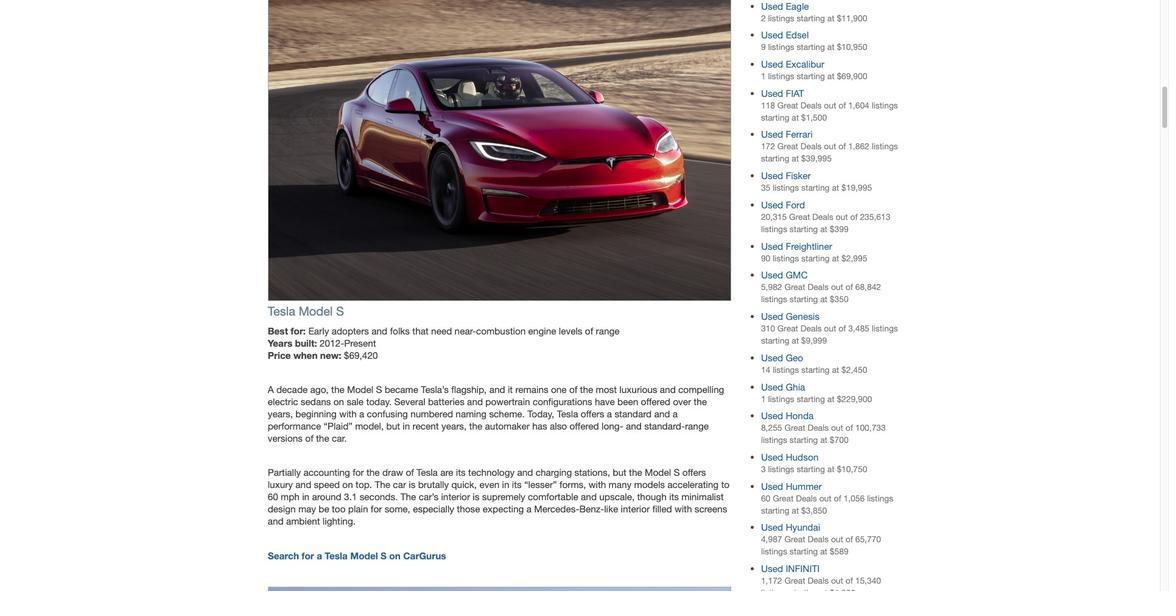 Task type: describe. For each thing, give the bounding box(es) containing it.
used for used ghia 1 listings starting at $229,900
[[762, 381, 784, 392]]

out for gmc
[[832, 282, 844, 292]]

tesla model 3 image
[[268, 587, 732, 591]]

used for used gmc
[[762, 270, 784, 280]]

used fisker link
[[762, 170, 811, 181]]

listings inside 8,255 great deals out of 100,733 listings starting at
[[762, 435, 788, 445]]

used for used infiniti
[[762, 563, 784, 574]]

used for used hudson 3 listings starting at $10,750
[[762, 452, 784, 462]]

$11,900
[[837, 13, 868, 23]]

starting inside used ghia 1 listings starting at $229,900
[[797, 394, 826, 404]]

electric
[[268, 396, 298, 407]]

on for speed
[[343, 479, 353, 490]]

68,842
[[856, 282, 882, 292]]

2 horizontal spatial for
[[371, 504, 382, 515]]

1 for used excalibur
[[762, 71, 766, 81]]

on for sedans
[[334, 396, 344, 407]]

built:
[[295, 338, 317, 349]]

1 vertical spatial offered
[[570, 421, 599, 432]]

starting inside used edsel 9 listings starting at $10,950
[[797, 42, 826, 52]]

1 vertical spatial in
[[502, 479, 510, 490]]

1,056
[[844, 493, 865, 503]]

listings inside used ghia 1 listings starting at $229,900
[[769, 394, 795, 404]]

great for fiat
[[778, 100, 799, 110]]

used ford link
[[762, 199, 806, 210]]

of for used fiat
[[839, 100, 847, 110]]

freightliner
[[786, 240, 833, 251]]

used hudson link
[[762, 452, 819, 462]]

hyundai
[[786, 522, 821, 533]]

1 horizontal spatial years,
[[442, 421, 467, 432]]

a down sale
[[360, 408, 365, 419]]

and up standard-
[[655, 408, 671, 419]]

may
[[299, 504, 316, 515]]

plain
[[348, 504, 368, 515]]

172 great deals out of 1,862 listings starting at
[[762, 142, 899, 164]]

starting inside 118 great deals out of 1,604 listings starting at
[[762, 113, 790, 122]]

0 vertical spatial interior
[[441, 491, 470, 502]]

deals for used gmc
[[808, 282, 829, 292]]

at inside used ghia 1 listings starting at $229,900
[[828, 394, 835, 404]]

used for used ford
[[762, 199, 784, 210]]

0 vertical spatial the
[[375, 479, 391, 490]]

present
[[344, 338, 376, 349]]

in inside a decade ago, the model s became tesla's flagship, and it remains one of the most luxurious and compelling electric sedans on sale today. several batteries and powertrain configurations have been offered over the years, beginning with a confusing numbered naming scheme. today, tesla offers a standard and a performance "plaid" model, but in recent years, the automaker has also offered long- and standard-range versions of the car.
[[403, 421, 410, 432]]

remains
[[516, 384, 549, 395]]

used fisker 35 listings starting at $19,995
[[762, 170, 873, 193]]

model up early
[[299, 304, 333, 318]]

became
[[385, 384, 419, 395]]

of for used hummer
[[834, 493, 842, 503]]

the up models
[[629, 467, 643, 478]]

14
[[762, 365, 771, 375]]

5,982 great deals out of 68,842 listings starting at
[[762, 282, 882, 304]]

but inside a decade ago, the model s became tesla's flagship, and it remains one of the most luxurious and compelling electric sedans on sale today. several batteries and powertrain configurations have been offered over the years, beginning with a confusing numbered naming scheme. today, tesla offers a standard and a performance "plaid" model, but in recent years, the automaker has also offered long- and standard-range versions of the car.
[[387, 421, 400, 432]]

tesla up best
[[268, 304, 295, 318]]

be
[[319, 504, 329, 515]]

the down naming
[[470, 421, 483, 432]]

honda
[[786, 410, 814, 421]]

several
[[395, 396, 426, 407]]

the left most on the right
[[580, 384, 594, 395]]

a
[[268, 384, 274, 395]]

deals for used honda
[[808, 423, 829, 433]]

and up "lesser" in the left bottom of the page
[[518, 467, 533, 478]]

$3,850
[[802, 506, 828, 515]]

and up over
[[660, 384, 676, 395]]

4,987
[[762, 535, 783, 544]]

deals for used infiniti
[[808, 576, 829, 586]]

tesla's
[[421, 384, 449, 395]]

out for infiniti
[[832, 576, 844, 586]]

0 horizontal spatial its
[[456, 467, 466, 478]]

many
[[609, 479, 632, 490]]

versions
[[268, 433, 303, 444]]

and down standard at bottom right
[[626, 421, 642, 432]]

starting inside 20,315 great deals out of 235,613 listings starting at
[[790, 224, 819, 234]]

at inside 20,315 great deals out of 235,613 listings starting at
[[821, 224, 828, 234]]

comfortable
[[528, 491, 579, 502]]

2 vertical spatial on
[[390, 550, 401, 561]]

tesla inside a decade ago, the model s became tesla's flagship, and it remains one of the most luxurious and compelling electric sedans on sale today. several batteries and powertrain configurations have been offered over the years, beginning with a confusing numbered naming scheme. today, tesla offers a standard and a performance "plaid" model, but in recent years, the automaker has also offered long- and standard-range versions of the car.
[[557, 408, 579, 419]]

of for used ferrari
[[839, 142, 847, 151]]

the right ago,
[[332, 384, 345, 395]]

seconds.
[[360, 491, 398, 502]]

of down "performance" at the left of the page
[[305, 433, 314, 444]]

$700
[[830, 435, 849, 445]]

3,485
[[849, 324, 870, 333]]

listings inside 310 great deals out of 3,485 listings starting at
[[872, 324, 899, 333]]

a inside partially accounting for the draw of tesla are its technology and charging stations, but the model s offers luxury and speed on top. the car is brutally quick, even in its "lesser" forms, with many models accelerating to 60 mph in around 3.1 seconds. the car's interior is supremely comfortable and upscale, though its minimalist design may be too plain for some, especially those expecting a mercedes-benz-like interior filled with screens and ambient lighting.
[[527, 504, 532, 515]]

great for hummer
[[773, 493, 794, 503]]

60 inside 60 great deals out of 1,056 listings starting at
[[762, 493, 771, 503]]

listings inside 'used freightliner 90 listings starting at $2,995'
[[773, 253, 800, 263]]

118 great deals out of 1,604 listings starting at
[[762, 100, 899, 122]]

starting inside 60 great deals out of 1,056 listings starting at
[[762, 506, 790, 515]]

has
[[533, 421, 548, 432]]

and up benz-
[[581, 491, 597, 502]]

used gmc link
[[762, 270, 808, 280]]

used for used freightliner 90 listings starting at $2,995
[[762, 240, 784, 251]]

used for used hyundai
[[762, 522, 784, 533]]

$10,950
[[837, 42, 868, 52]]

out for hyundai
[[832, 535, 844, 544]]

of for used hyundai
[[846, 535, 854, 544]]

starting inside 310 great deals out of 3,485 listings starting at
[[762, 336, 790, 346]]

search for a tesla model s on cargurus
[[268, 550, 446, 561]]

deals for used ford
[[813, 212, 834, 222]]

minimalist
[[682, 491, 724, 502]]

new:
[[320, 350, 342, 361]]

excalibur
[[786, 58, 825, 69]]

1 horizontal spatial for
[[353, 467, 364, 478]]

2 vertical spatial in
[[302, 491, 310, 502]]

listings inside 60 great deals out of 1,056 listings starting at
[[868, 493, 894, 503]]

used infiniti link
[[762, 563, 820, 574]]

at inside 'used freightliner 90 listings starting at $2,995'
[[833, 253, 840, 263]]

used hummer
[[762, 481, 822, 492]]

car.
[[332, 433, 347, 444]]

$589
[[830, 547, 849, 557]]

have
[[595, 396, 615, 407]]

a right search
[[317, 550, 322, 561]]

powertrain
[[486, 396, 531, 407]]

model,
[[355, 421, 384, 432]]

listings inside used hudson 3 listings starting at $10,750
[[769, 464, 795, 474]]

used for used fiat
[[762, 88, 784, 99]]

listings inside 20,315 great deals out of 235,613 listings starting at
[[762, 224, 788, 234]]

the left car.
[[316, 433, 329, 444]]

listings inside the used excalibur 1 listings starting at $69,900
[[769, 71, 795, 81]]

1,862
[[849, 142, 870, 151]]

tesla down lighting.
[[325, 550, 348, 561]]

$2,450
[[842, 365, 868, 375]]

60 great deals out of 1,056 listings starting at
[[762, 493, 894, 515]]

listings inside 118 great deals out of 1,604 listings starting at
[[872, 100, 899, 110]]

used freightliner 90 listings starting at $2,995
[[762, 240, 868, 263]]

a up "long-"
[[607, 408, 612, 419]]

1 vertical spatial with
[[589, 479, 607, 490]]

quick,
[[452, 479, 477, 490]]

1 vertical spatial interior
[[621, 504, 650, 515]]

accounting
[[304, 467, 350, 478]]

of inside partially accounting for the draw of tesla are its technology and charging stations, but the model s offers luxury and speed on top. the car is brutally quick, even in its "lesser" forms, with many models accelerating to 60 mph in around 3.1 seconds. the car's interior is supremely comfortable and upscale, though its minimalist design may be too plain for some, especially those expecting a mercedes-benz-like interior filled with screens and ambient lighting.
[[406, 467, 414, 478]]

automaker
[[485, 421, 530, 432]]

at inside used geo 14 listings starting at $2,450
[[833, 365, 840, 375]]

great for genesis
[[778, 324, 799, 333]]

the up top.
[[367, 467, 380, 478]]

starting inside 4,987 great deals out of 65,770 listings starting at
[[790, 547, 819, 557]]

gmc
[[786, 270, 808, 280]]

out for ford
[[836, 212, 849, 222]]

but inside partially accounting for the draw of tesla are its technology and charging stations, but the model s offers luxury and speed on top. the car is brutally quick, even in its "lesser" forms, with many models accelerating to 60 mph in around 3.1 seconds. the car's interior is supremely comfortable and upscale, though its minimalist design may be too plain for some, especially those expecting a mercedes-benz-like interior filled with screens and ambient lighting.
[[613, 467, 627, 478]]

ford
[[786, 199, 806, 210]]

and down "design"
[[268, 516, 284, 527]]

tesla inside partially accounting for the draw of tesla are its technology and charging stations, but the model s offers luxury and speed on top. the car is brutally quick, even in its "lesser" forms, with many models accelerating to 60 mph in around 3.1 seconds. the car's interior is supremely comfortable and upscale, though its minimalist design may be too plain for some, especially those expecting a mercedes-benz-like interior filled with screens and ambient lighting.
[[417, 467, 438, 478]]

edsel
[[786, 29, 809, 40]]

standard-
[[645, 421, 685, 432]]

luxury
[[268, 479, 293, 490]]

out for fiat
[[825, 100, 837, 110]]

starting inside used fisker 35 listings starting at $19,995
[[802, 183, 830, 193]]

20,315
[[762, 212, 787, 222]]

9
[[762, 42, 766, 52]]

118
[[762, 100, 776, 110]]

great for honda
[[785, 423, 806, 433]]

and up mph
[[296, 479, 312, 490]]

starting inside 172 great deals out of 1,862 listings starting at
[[762, 154, 790, 164]]

great for gmc
[[785, 282, 806, 292]]

design
[[268, 504, 296, 515]]

price
[[268, 350, 291, 361]]

one
[[551, 384, 567, 395]]

great for hyundai
[[785, 535, 806, 544]]

60 inside partially accounting for the draw of tesla are its technology and charging stations, but the model s offers luxury and speed on top. the car is brutally quick, even in its "lesser" forms, with many models accelerating to 60 mph in around 3.1 seconds. the car's interior is supremely comfortable and upscale, though its minimalist design may be too plain for some, especially those expecting a mercedes-benz-like interior filled with screens and ambient lighting.
[[268, 491, 278, 502]]

at inside 172 great deals out of 1,862 listings starting at
[[792, 154, 799, 164]]

most
[[596, 384, 617, 395]]

of for used gmc
[[846, 282, 854, 292]]

starting inside used geo 14 listings starting at $2,450
[[802, 365, 830, 375]]

at inside 4,987 great deals out of 65,770 listings starting at
[[821, 547, 828, 557]]

used for used eagle 2 listings starting at $11,900
[[762, 0, 784, 11]]

used excalibur link
[[762, 58, 825, 69]]

today,
[[528, 408, 555, 419]]

of for used genesis
[[839, 324, 847, 333]]

used edsel 9 listings starting at $10,950
[[762, 29, 868, 52]]

offers inside a decade ago, the model s became tesla's flagship, and it remains one of the most luxurious and compelling electric sedans on sale today. several batteries and powertrain configurations have been offered over the years, beginning with a confusing numbered naming scheme. today, tesla offers a standard and a performance "plaid" model, but in recent years, the automaker has also offered long- and standard-range versions of the car.
[[581, 408, 605, 419]]

that
[[413, 325, 429, 336]]

models
[[635, 479, 665, 490]]

$1,500
[[802, 113, 828, 122]]

been
[[618, 396, 639, 407]]

s left cargurus
[[381, 550, 387, 561]]

s inside partially accounting for the draw of tesla are its technology and charging stations, but the model s offers luxury and speed on top. the car is brutally quick, even in its "lesser" forms, with many models accelerating to 60 mph in around 3.1 seconds. the car's interior is supremely comfortable and upscale, though its minimalist design may be too plain for some, especially those expecting a mercedes-benz-like interior filled with screens and ambient lighting.
[[674, 467, 680, 478]]

out for genesis
[[825, 324, 837, 333]]

used gmc
[[762, 270, 808, 280]]

s inside a decade ago, the model s became tesla's flagship, and it remains one of the most luxurious and compelling electric sedans on sale today. several batteries and powertrain configurations have been offered over the years, beginning with a confusing numbered naming scheme. today, tesla offers a standard and a performance "plaid" model, but in recent years, the automaker has also offered long- and standard-range versions of the car.
[[376, 384, 382, 395]]

with inside a decade ago, the model s became tesla's flagship, and it remains one of the most luxurious and compelling electric sedans on sale today. several batteries and powertrain configurations have been offered over the years, beginning with a confusing numbered naming scheme. today, tesla offers a standard and a performance "plaid" model, but in recent years, the automaker has also offered long- and standard-range versions of the car.
[[340, 408, 357, 419]]

0 horizontal spatial years,
[[268, 408, 293, 419]]

starting inside 1,172 great deals out of 15,340 listings starting at
[[790, 588, 819, 591]]

$399
[[830, 224, 849, 234]]



Task type: vqa. For each thing, say whether or not it's contained in the screenshot.
60 Great Deals out of 1,056 listings starting at on the bottom
yes



Task type: locate. For each thing, give the bounding box(es) containing it.
0 horizontal spatial 60
[[268, 491, 278, 502]]

for right search
[[302, 550, 314, 561]]

starting inside the used excalibur 1 listings starting at $69,900
[[797, 71, 826, 81]]

out for ferrari
[[825, 142, 837, 151]]

at inside 5,982 great deals out of 68,842 listings starting at
[[821, 295, 828, 304]]

on inside a decade ago, the model s became tesla's flagship, and it remains one of the most luxurious and compelling electric sedans on sale today. several batteries and powertrain configurations have been offered over the years, beginning with a confusing numbered naming scheme. today, tesla offers a standard and a performance "plaid" model, but in recent years, the automaker has also offered long- and standard-range versions of the car.
[[334, 396, 344, 407]]

deals inside 8,255 great deals out of 100,733 listings starting at
[[808, 423, 829, 433]]

used hummer link
[[762, 481, 822, 492]]

great for ford
[[790, 212, 811, 222]]

listings down used freightliner link
[[773, 253, 800, 263]]

used ghia 1 listings starting at $229,900
[[762, 381, 873, 404]]

great inside 172 great deals out of 1,862 listings starting at
[[778, 142, 799, 151]]

but down confusing
[[387, 421, 400, 432]]

out for honda
[[832, 423, 844, 433]]

1 vertical spatial range
[[685, 421, 709, 432]]

out inside 118 great deals out of 1,604 listings starting at
[[825, 100, 837, 110]]

1 horizontal spatial 60
[[762, 493, 771, 503]]

also
[[550, 421, 567, 432]]

infiniti
[[786, 563, 820, 574]]

speed
[[314, 479, 340, 490]]

listings right 1,056
[[868, 493, 894, 503]]

1 vertical spatial years,
[[442, 421, 467, 432]]

1 horizontal spatial its
[[512, 479, 522, 490]]

deals for used fiat
[[801, 100, 822, 110]]

used genesis
[[762, 311, 820, 322]]

of for used honda
[[846, 423, 854, 433]]

at inside the used excalibur 1 listings starting at $69,900
[[828, 71, 835, 81]]

listings
[[769, 13, 795, 23], [769, 42, 795, 52], [769, 71, 795, 81], [872, 100, 899, 110], [872, 142, 899, 151], [773, 183, 800, 193], [762, 224, 788, 234], [773, 253, 800, 263], [762, 295, 788, 304], [872, 324, 899, 333], [773, 365, 800, 375], [769, 394, 795, 404], [762, 435, 788, 445], [769, 464, 795, 474], [868, 493, 894, 503], [762, 547, 788, 557], [762, 588, 788, 591]]

1 vertical spatial is
[[473, 491, 480, 502]]

great down 'gmc'
[[785, 282, 806, 292]]

used for used edsel 9 listings starting at $10,950
[[762, 29, 784, 40]]

out up $589
[[832, 535, 844, 544]]

listings down used geo link on the right of the page
[[773, 365, 800, 375]]

great down used genesis
[[778, 324, 799, 333]]

starting down eagle
[[797, 13, 826, 23]]

listings inside 1,172 great deals out of 15,340 listings starting at
[[762, 588, 788, 591]]

great inside 5,982 great deals out of 68,842 listings starting at
[[785, 282, 806, 292]]

great inside 60 great deals out of 1,056 listings starting at
[[773, 493, 794, 503]]

of up $700
[[846, 423, 854, 433]]

great down used ferrari link
[[778, 142, 799, 151]]

starting inside 'used freightliner 90 listings starting at $2,995'
[[802, 253, 830, 263]]

deals
[[801, 100, 822, 110], [801, 142, 822, 151], [813, 212, 834, 222], [808, 282, 829, 292], [801, 324, 822, 333], [808, 423, 829, 433], [796, 493, 818, 503], [808, 535, 829, 544], [808, 576, 829, 586]]

in left recent
[[403, 421, 410, 432]]

is up those
[[473, 491, 480, 502]]

ambient
[[286, 516, 320, 527]]

used up 118
[[762, 88, 784, 99]]

starting up 'genesis'
[[790, 295, 819, 304]]

interior down though
[[621, 504, 650, 515]]

is
[[409, 479, 416, 490], [473, 491, 480, 502]]

s up the adopters
[[336, 304, 344, 318]]

out up the $1,500
[[825, 100, 837, 110]]

of up $350
[[846, 282, 854, 292]]

1 inside used ghia 1 listings starting at $229,900
[[762, 394, 766, 404]]

of left 235,613
[[851, 212, 858, 222]]

listings inside used edsel 9 listings starting at $10,950
[[769, 42, 795, 52]]

search
[[268, 550, 299, 561]]

screens
[[695, 504, 728, 515]]

1 horizontal spatial offers
[[683, 467, 707, 478]]

deals inside 60 great deals out of 1,056 listings starting at
[[796, 493, 818, 503]]

starting down fisker
[[802, 183, 830, 193]]

used up 3
[[762, 452, 784, 462]]

0 vertical spatial in
[[403, 421, 410, 432]]

offered right also
[[570, 421, 599, 432]]

0 horizontal spatial offered
[[570, 421, 599, 432]]

2
[[762, 13, 766, 23]]

offers inside partially accounting for the draw of tesla are its technology and charging stations, but the model s offers luxury and speed on top. the car is brutally quick, even in its "lesser" forms, with many models accelerating to 60 mph in around 3.1 seconds. the car's interior is supremely comfortable and upscale, though its minimalist design may be too plain for some, especially those expecting a mercedes-benz-like interior filled with screens and ambient lighting.
[[683, 467, 707, 478]]

1 up the used fiat link
[[762, 71, 766, 81]]

offers down the have
[[581, 408, 605, 419]]

0 horizontal spatial interior
[[441, 491, 470, 502]]

the down car
[[401, 491, 416, 502]]

to
[[722, 479, 730, 490]]

used inside used edsel 9 listings starting at $10,950
[[762, 29, 784, 40]]

model inside partially accounting for the draw of tesla are its technology and charging stations, but the model s offers luxury and speed on top. the car is brutally quick, even in its "lesser" forms, with many models accelerating to 60 mph in around 3.1 seconds. the car's interior is supremely comfortable and upscale, though its minimalist design may be too plain for some, especially those expecting a mercedes-benz-like interior filled with screens and ambient lighting.
[[645, 467, 672, 478]]

out inside 5,982 great deals out of 68,842 listings starting at
[[832, 282, 844, 292]]

starting up the used hyundai
[[762, 506, 790, 515]]

out inside 1,172 great deals out of 15,340 listings starting at
[[832, 576, 844, 586]]

is right car
[[409, 479, 416, 490]]

5 used from the top
[[762, 129, 784, 140]]

used ford
[[762, 199, 806, 210]]

filled
[[653, 504, 673, 515]]

2 1 from the top
[[762, 394, 766, 404]]

used up 35
[[762, 170, 784, 181]]

of inside 4,987 great deals out of 65,770 listings starting at
[[846, 535, 854, 544]]

of inside 310 great deals out of 3,485 listings starting at
[[839, 324, 847, 333]]

great down used hummer link
[[773, 493, 794, 503]]

partially
[[268, 467, 301, 478]]

at inside 310 great deals out of 3,485 listings starting at
[[792, 336, 799, 346]]

with down sale
[[340, 408, 357, 419]]

starting inside used eagle 2 listings starting at $11,900
[[797, 13, 826, 23]]

starting down freightliner
[[802, 253, 830, 263]]

used up 1,172
[[762, 563, 784, 574]]

starting down ghia at the bottom of page
[[797, 394, 826, 404]]

great down the used fiat link
[[778, 100, 799, 110]]

11 used from the top
[[762, 352, 784, 363]]

confusing
[[367, 408, 408, 419]]

at
[[828, 13, 835, 23], [828, 42, 835, 52], [828, 71, 835, 81], [792, 113, 799, 122], [792, 154, 799, 164], [833, 183, 840, 193], [821, 224, 828, 234], [833, 253, 840, 263], [821, 295, 828, 304], [792, 336, 799, 346], [833, 365, 840, 375], [828, 394, 835, 404], [821, 435, 828, 445], [828, 464, 835, 474], [792, 506, 799, 515], [821, 547, 828, 557], [821, 588, 828, 591]]

beginning
[[296, 408, 337, 419]]

starting down infiniti
[[790, 588, 819, 591]]

used inside used fisker 35 listings starting at $19,995
[[762, 170, 784, 181]]

model inside a decade ago, the model s became tesla's flagship, and it remains one of the most luxurious and compelling electric sedans on sale today. several batteries and powertrain configurations have been offered over the years, beginning with a confusing numbered naming scheme. today, tesla offers a standard and a performance "plaid" model, but in recent years, the automaker has also offered long- and standard-range versions of the car.
[[347, 384, 374, 395]]

of inside 5,982 great deals out of 68,842 listings starting at
[[846, 282, 854, 292]]

310
[[762, 324, 776, 333]]

0 vertical spatial on
[[334, 396, 344, 407]]

of for used ford
[[851, 212, 858, 222]]

7 used from the top
[[762, 199, 784, 210]]

out inside 8,255 great deals out of 100,733 listings starting at
[[832, 423, 844, 433]]

1 horizontal spatial range
[[685, 421, 709, 432]]

used inside the used excalibur 1 listings starting at $69,900
[[762, 58, 784, 69]]

2 horizontal spatial its
[[670, 491, 679, 502]]

0 vertical spatial but
[[387, 421, 400, 432]]

tesla down configurations
[[557, 408, 579, 419]]

hummer
[[786, 481, 822, 492]]

used geo 14 listings starting at $2,450
[[762, 352, 868, 375]]

of up $589
[[846, 535, 854, 544]]

years, down naming
[[442, 421, 467, 432]]

but up many
[[613, 467, 627, 478]]

car's
[[419, 491, 439, 502]]

mercedes-
[[535, 504, 580, 515]]

used geo link
[[762, 352, 804, 363]]

1 horizontal spatial offered
[[641, 396, 671, 407]]

2 vertical spatial its
[[670, 491, 679, 502]]

over
[[673, 396, 692, 407]]

model
[[299, 304, 333, 318], [347, 384, 374, 395], [645, 467, 672, 478], [350, 550, 378, 561]]

10 used from the top
[[762, 311, 784, 322]]

$2,995
[[842, 253, 868, 263]]

of inside 1,172 great deals out of 15,340 listings starting at
[[846, 576, 854, 586]]

a decade ago, the model s became tesla's flagship, and it remains one of the most luxurious and compelling electric sedans on sale today. several batteries and powertrain configurations have been offered over the years, beginning with a confusing numbered naming scheme. today, tesla offers a standard and a performance "plaid" model, but in recent years, the automaker has also offered long- and standard-range versions of the car.
[[268, 384, 725, 444]]

at inside used fisker 35 listings starting at $19,995
[[833, 183, 840, 193]]

at inside used edsel 9 listings starting at $10,950
[[828, 42, 835, 52]]

used hudson 3 listings starting at $10,750
[[762, 452, 868, 474]]

folks
[[390, 325, 410, 336]]

2 vertical spatial for
[[302, 550, 314, 561]]

range inside "best for: early adopters and folks that need near-combustion engine levels of range years built: 2012-present price when new: $69,420"
[[596, 325, 620, 336]]

6 used from the top
[[762, 170, 784, 181]]

listings inside used eagle 2 listings starting at $11,900
[[769, 13, 795, 23]]

out inside 20,315 great deals out of 235,613 listings starting at
[[836, 212, 849, 222]]

for:
[[291, 325, 306, 336]]

on left sale
[[334, 396, 344, 407]]

sedans
[[301, 396, 331, 407]]

stations,
[[575, 467, 611, 478]]

draw
[[383, 467, 403, 478]]

on left cargurus
[[390, 550, 401, 561]]

$19,995
[[842, 183, 873, 193]]

used fiat link
[[762, 88, 805, 99]]

listings down used eagle link
[[769, 13, 795, 23]]

model up sale
[[347, 384, 374, 395]]

listings down 8,255
[[762, 435, 788, 445]]

1 1 from the top
[[762, 71, 766, 81]]

0 horizontal spatial for
[[302, 550, 314, 561]]

0 vertical spatial for
[[353, 467, 364, 478]]

1 horizontal spatial but
[[613, 467, 627, 478]]

and inside "best for: early adopters and folks that need near-combustion engine levels of range years built: 2012-present price when new: $69,420"
[[372, 325, 388, 336]]

and left "folks"
[[372, 325, 388, 336]]

starting inside 5,982 great deals out of 68,842 listings starting at
[[790, 295, 819, 304]]

used for used fisker 35 listings starting at $19,995
[[762, 170, 784, 181]]

$9,999
[[802, 336, 828, 346]]

35
[[762, 183, 771, 193]]

search for a tesla model s on cargurus link
[[268, 550, 446, 561]]

the down compelling
[[694, 396, 707, 407]]

at inside used eagle 2 listings starting at $11,900
[[828, 13, 835, 23]]

0 horizontal spatial but
[[387, 421, 400, 432]]

listings inside 5,982 great deals out of 68,842 listings starting at
[[762, 295, 788, 304]]

supremely
[[482, 491, 526, 502]]

deals for used ferrari
[[801, 142, 822, 151]]

used inside 'used freightliner 90 listings starting at $2,995'
[[762, 240, 784, 251]]

3 used from the top
[[762, 58, 784, 69]]

genesis
[[786, 311, 820, 322]]

1 horizontal spatial is
[[473, 491, 480, 502]]

0 vertical spatial 1
[[762, 71, 766, 81]]

deals for used hyundai
[[808, 535, 829, 544]]

tesla model s
[[268, 304, 344, 318]]

60 down used hummer link
[[762, 493, 771, 503]]

benz-
[[580, 504, 605, 515]]

out down $589
[[832, 576, 844, 586]]

used inside used ghia 1 listings starting at $229,900
[[762, 381, 784, 392]]

at inside 1,172 great deals out of 15,340 listings starting at
[[821, 588, 828, 591]]

1 horizontal spatial with
[[589, 479, 607, 490]]

15 used from the top
[[762, 481, 784, 492]]

used for used geo 14 listings starting at $2,450
[[762, 352, 784, 363]]

starting up excalibur
[[797, 42, 826, 52]]

starting inside used hudson 3 listings starting at $10,750
[[797, 464, 826, 474]]

$10,750
[[837, 464, 868, 474]]

90
[[762, 253, 771, 263]]

its
[[456, 467, 466, 478], [512, 479, 522, 490], [670, 491, 679, 502]]

and left it
[[490, 384, 506, 395]]

used for used excalibur 1 listings starting at $69,900
[[762, 58, 784, 69]]

starting up infiniti
[[790, 547, 819, 557]]

starting up hudson
[[790, 435, 819, 445]]

0 horizontal spatial is
[[409, 479, 416, 490]]

used up 90
[[762, 240, 784, 251]]

1 horizontal spatial interior
[[621, 504, 650, 515]]

deals inside 5,982 great deals out of 68,842 listings starting at
[[808, 282, 829, 292]]

2022 tesla model s image
[[268, 0, 732, 301]]

of left 1,056
[[834, 493, 842, 503]]

scheme.
[[490, 408, 525, 419]]

batteries
[[428, 396, 465, 407]]

offers
[[581, 408, 605, 419], [683, 467, 707, 478]]

0 vertical spatial its
[[456, 467, 466, 478]]

and
[[372, 325, 388, 336], [490, 384, 506, 395], [660, 384, 676, 395], [467, 396, 483, 407], [655, 408, 671, 419], [626, 421, 642, 432], [518, 467, 533, 478], [296, 479, 312, 490], [581, 491, 597, 502], [268, 516, 284, 527]]

1 horizontal spatial in
[[403, 421, 410, 432]]

2 used from the top
[[762, 29, 784, 40]]

listings inside used fisker 35 listings starting at $19,995
[[773, 183, 800, 193]]

out for hummer
[[820, 493, 832, 503]]

16 used from the top
[[762, 522, 784, 533]]

the up seconds.
[[375, 479, 391, 490]]

1 used from the top
[[762, 0, 784, 11]]

great inside 310 great deals out of 3,485 listings starting at
[[778, 324, 799, 333]]

used for used honda
[[762, 410, 784, 421]]

13 used from the top
[[762, 410, 784, 421]]

1 vertical spatial on
[[343, 479, 353, 490]]

of inside "best for: early adopters and folks that need near-combustion engine levels of range years built: 2012-present price when new: $69,420"
[[585, 325, 594, 336]]

those
[[457, 504, 480, 515]]

listings right 1,862
[[872, 142, 899, 151]]

used inside used eagle 2 listings starting at $11,900
[[762, 0, 784, 11]]

2 horizontal spatial in
[[502, 479, 510, 490]]

used up the 5,982
[[762, 270, 784, 280]]

starting down 118
[[762, 113, 790, 122]]

used inside used hudson 3 listings starting at $10,750
[[762, 452, 784, 462]]

deals down honda
[[808, 423, 829, 433]]

of left 1,862
[[839, 142, 847, 151]]

performance
[[268, 421, 321, 432]]

deals inside 172 great deals out of 1,862 listings starting at
[[801, 142, 822, 151]]

listings inside used geo 14 listings starting at $2,450
[[773, 365, 800, 375]]

used up '4,987'
[[762, 522, 784, 533]]

with right filled
[[675, 504, 692, 515]]

of inside 8,255 great deals out of 100,733 listings starting at
[[846, 423, 854, 433]]

years,
[[268, 408, 293, 419], [442, 421, 467, 432]]

0 horizontal spatial with
[[340, 408, 357, 419]]

tesla up brutally
[[417, 467, 438, 478]]

s up today.
[[376, 384, 382, 395]]

0 horizontal spatial range
[[596, 325, 620, 336]]

with
[[340, 408, 357, 419], [589, 479, 607, 490], [675, 504, 692, 515]]

used edsel link
[[762, 29, 809, 40]]

0 vertical spatial range
[[596, 325, 620, 336]]

its up the quick,
[[456, 467, 466, 478]]

on up 3.1
[[343, 479, 353, 490]]

deals for used genesis
[[801, 324, 822, 333]]

great down used infiniti
[[785, 576, 806, 586]]

the
[[332, 384, 345, 395], [580, 384, 594, 395], [694, 396, 707, 407], [470, 421, 483, 432], [316, 433, 329, 444], [367, 467, 380, 478], [629, 467, 643, 478]]

0 vertical spatial offered
[[641, 396, 671, 407]]

great inside 20,315 great deals out of 235,613 listings starting at
[[790, 212, 811, 222]]

s up the accelerating
[[674, 467, 680, 478]]

and up naming
[[467, 396, 483, 407]]

used eagle 2 listings starting at $11,900
[[762, 0, 868, 23]]

used inside used geo 14 listings starting at $2,450
[[762, 352, 784, 363]]

0 vertical spatial years,
[[268, 408, 293, 419]]

of inside 118 great deals out of 1,604 listings starting at
[[839, 100, 847, 110]]

especially
[[413, 504, 455, 515]]

4 used from the top
[[762, 88, 784, 99]]

2 horizontal spatial with
[[675, 504, 692, 515]]

starting inside 8,255 great deals out of 100,733 listings starting at
[[790, 435, 819, 445]]

used genesis link
[[762, 311, 820, 322]]

a down over
[[673, 408, 678, 419]]

great inside 118 great deals out of 1,604 listings starting at
[[778, 100, 799, 110]]

forms,
[[560, 479, 587, 490]]

0 vertical spatial is
[[409, 479, 416, 490]]

in up 'supremely'
[[502, 479, 510, 490]]

15,340
[[856, 576, 882, 586]]

2 vertical spatial with
[[675, 504, 692, 515]]

at inside 60 great deals out of 1,056 listings starting at
[[792, 506, 799, 515]]

of
[[839, 100, 847, 110], [839, 142, 847, 151], [851, 212, 858, 222], [846, 282, 854, 292], [839, 324, 847, 333], [585, 325, 594, 336], [570, 384, 578, 395], [846, 423, 854, 433], [305, 433, 314, 444], [406, 467, 414, 478], [834, 493, 842, 503], [846, 535, 854, 544], [846, 576, 854, 586]]

of right "one"
[[570, 384, 578, 395]]

1 down used ghia link
[[762, 394, 766, 404]]

offered down luxurious
[[641, 396, 671, 407]]

on inside partially accounting for the draw of tesla are its technology and charging stations, but the model s offers luxury and speed on top. the car is brutally quick, even in its "lesser" forms, with many models accelerating to 60 mph in around 3.1 seconds. the car's interior is supremely comfortable and upscale, though its minimalist design may be too plain for some, especially those expecting a mercedes-benz-like interior filled with screens and ambient lighting.
[[343, 479, 353, 490]]

1 vertical spatial offers
[[683, 467, 707, 478]]

like
[[605, 504, 619, 515]]

out
[[825, 100, 837, 110], [825, 142, 837, 151], [836, 212, 849, 222], [832, 282, 844, 292], [825, 324, 837, 333], [832, 423, 844, 433], [820, 493, 832, 503], [832, 535, 844, 544], [832, 576, 844, 586]]

0 horizontal spatial offers
[[581, 408, 605, 419]]

used up 14
[[762, 352, 784, 363]]

0 vertical spatial offers
[[581, 408, 605, 419]]

17 used from the top
[[762, 563, 784, 574]]

of for used infiniti
[[846, 576, 854, 586]]

12 used from the top
[[762, 381, 784, 392]]

standard
[[615, 408, 652, 419]]

1 vertical spatial but
[[613, 467, 627, 478]]

used up 172
[[762, 129, 784, 140]]

8 used from the top
[[762, 240, 784, 251]]

great inside 4,987 great deals out of 65,770 listings starting at
[[785, 535, 806, 544]]

out inside 310 great deals out of 3,485 listings starting at
[[825, 324, 837, 333]]

used for used ferrari
[[762, 129, 784, 140]]

out up $350
[[832, 282, 844, 292]]

out inside 4,987 great deals out of 65,770 listings starting at
[[832, 535, 844, 544]]

1 vertical spatial for
[[371, 504, 382, 515]]

of left 15,340
[[846, 576, 854, 586]]

model down lighting.
[[350, 550, 378, 561]]

used fiat
[[762, 88, 805, 99]]

range inside a decade ago, the model s became tesla's flagship, and it remains one of the most luxurious and compelling electric sedans on sale today. several batteries and powertrain configurations have been offered over the years, beginning with a confusing numbered naming scheme. today, tesla offers a standard and a performance "plaid" model, but in recent years, the automaker has also offered long- and standard-range versions of the car.
[[685, 421, 709, 432]]

used for used hummer
[[762, 481, 784, 492]]

deals up $399
[[813, 212, 834, 222]]

14 used from the top
[[762, 452, 784, 462]]

of up car
[[406, 467, 414, 478]]

configurations
[[533, 396, 593, 407]]

of inside 60 great deals out of 1,056 listings starting at
[[834, 493, 842, 503]]

listings down used edsel link
[[769, 42, 795, 52]]

starting down hudson
[[797, 464, 826, 474]]

0 horizontal spatial the
[[375, 479, 391, 490]]

1 vertical spatial the
[[401, 491, 416, 502]]

1 horizontal spatial the
[[401, 491, 416, 502]]

at inside 118 great deals out of 1,604 listings starting at
[[792, 113, 799, 122]]

used
[[762, 0, 784, 11], [762, 29, 784, 40], [762, 58, 784, 69], [762, 88, 784, 99], [762, 129, 784, 140], [762, 170, 784, 181], [762, 199, 784, 210], [762, 240, 784, 251], [762, 270, 784, 280], [762, 311, 784, 322], [762, 352, 784, 363], [762, 381, 784, 392], [762, 410, 784, 421], [762, 452, 784, 462], [762, 481, 784, 492], [762, 522, 784, 533], [762, 563, 784, 574]]

listings inside 4,987 great deals out of 65,770 listings starting at
[[762, 547, 788, 557]]

60
[[268, 491, 278, 502], [762, 493, 771, 503]]

listings inside 172 great deals out of 1,862 listings starting at
[[872, 142, 899, 151]]

partially accounting for the draw of tesla are its technology and charging stations, but the model s offers luxury and speed on top. the car is brutally quick, even in its "lesser" forms, with many models accelerating to 60 mph in around 3.1 seconds. the car's interior is supremely comfortable and upscale, though its minimalist design may be too plain for some, especially those expecting a mercedes-benz-like interior filled with screens and ambient lighting.
[[268, 467, 730, 527]]

listings right "3,485" at right bottom
[[872, 324, 899, 333]]

early
[[309, 325, 329, 336]]

a right expecting
[[527, 504, 532, 515]]

1 vertical spatial 1
[[762, 394, 766, 404]]

used for used genesis
[[762, 311, 784, 322]]

9 used from the top
[[762, 270, 784, 280]]

upscale,
[[600, 491, 635, 502]]

great for infiniti
[[785, 576, 806, 586]]

listings right 1,604
[[872, 100, 899, 110]]

are
[[441, 467, 454, 478]]

of inside 20,315 great deals out of 235,613 listings starting at
[[851, 212, 858, 222]]

"plaid"
[[324, 421, 353, 432]]

used eagle link
[[762, 0, 810, 11]]

great for ferrari
[[778, 142, 799, 151]]

1 vertical spatial its
[[512, 479, 522, 490]]

great
[[778, 100, 799, 110], [778, 142, 799, 151], [790, 212, 811, 222], [785, 282, 806, 292], [778, 324, 799, 333], [785, 423, 806, 433], [773, 493, 794, 503], [785, 535, 806, 544], [785, 576, 806, 586]]

interior down the quick,
[[441, 491, 470, 502]]

at inside 8,255 great deals out of 100,733 listings starting at
[[821, 435, 828, 445]]

3.1
[[344, 491, 357, 502]]

1 for used ghia
[[762, 394, 766, 404]]

combustion
[[476, 325, 526, 336]]

some,
[[385, 504, 411, 515]]

0 horizontal spatial in
[[302, 491, 310, 502]]

deals inside 20,315 great deals out of 235,613 listings starting at
[[813, 212, 834, 222]]

deals for used hummer
[[796, 493, 818, 503]]

deals inside 4,987 great deals out of 65,770 listings starting at
[[808, 535, 829, 544]]

listings down used hudson link
[[769, 464, 795, 474]]

starting down excalibur
[[797, 71, 826, 81]]

its up 'supremely'
[[512, 479, 522, 490]]

range
[[596, 325, 620, 336], [685, 421, 709, 432]]

used up 310
[[762, 311, 784, 322]]

at inside used hudson 3 listings starting at $10,750
[[828, 464, 835, 474]]

"lesser"
[[525, 479, 557, 490]]

listings down "20,315"
[[762, 224, 788, 234]]

0 vertical spatial with
[[340, 408, 357, 419]]



